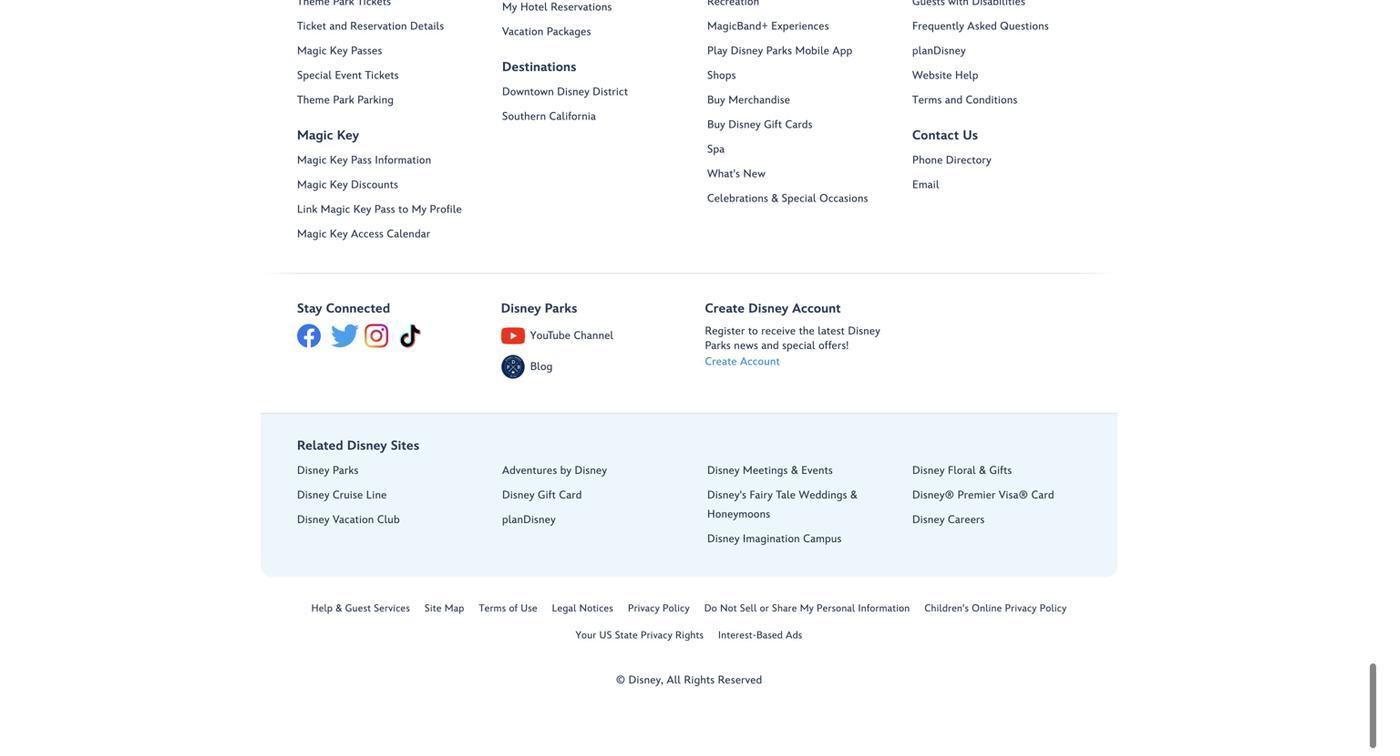 Task type: describe. For each thing, give the bounding box(es) containing it.
blog link
[[501, 356, 553, 380]]

privacy policy
[[628, 603, 690, 616]]

app
[[833, 45, 853, 58]]

reservation
[[350, 20, 407, 34]]

directory
[[946, 154, 992, 168]]

disney up receive
[[749, 302, 789, 317]]

ticket and reservation details
[[297, 20, 444, 34]]

1 policy from the left
[[663, 603, 690, 616]]

link magic key pass to my profile
[[297, 204, 462, 217]]

and inside create disney account register to receive the latest disney parks news and special offers! create account
[[762, 340, 779, 353]]

0 vertical spatial account
[[793, 302, 841, 317]]

phone
[[913, 154, 943, 168]]

vacation inside rooms reservations "element"
[[502, 26, 544, 39]]

play disney parks mobile app link
[[708, 42, 885, 61]]

phone directory
[[913, 154, 992, 168]]

magic key access calendar
[[297, 228, 430, 241]]

packages
[[547, 26, 591, 39]]

floral
[[948, 465, 976, 478]]

and for ticket
[[330, 20, 347, 34]]

disney gift card link
[[502, 487, 680, 506]]

magic key passes
[[297, 45, 382, 58]]

downtown disney district
[[502, 86, 628, 99]]

1 horizontal spatial pass
[[375, 204, 395, 217]]

parks & tickets element
[[297, 0, 502, 111]]

1 card from the left
[[559, 489, 582, 503]]

disney up disney parks link
[[347, 439, 387, 454]]

special
[[782, 340, 816, 353]]

and for terms
[[945, 94, 963, 107]]

email link
[[913, 176, 1090, 195]]

to for account
[[748, 325, 758, 339]]

1 vertical spatial help
[[311, 603, 333, 616]]

disney down disney cruise line
[[297, 514, 330, 527]]

magic for magic key passes
[[297, 45, 327, 58]]

disney right latest
[[848, 325, 881, 339]]

disney® premier visa® card
[[913, 489, 1055, 503]]

help & guest services link
[[311, 603, 410, 616]]

children's online privacy policy link
[[925, 603, 1067, 616]]

share
[[772, 603, 797, 616]]

buy merchandise link
[[708, 91, 885, 111]]

destinations
[[502, 60, 577, 75]]

magicband+
[[708, 20, 768, 34]]

youtube
[[530, 330, 571, 343]]

privacy down "privacy policy" link
[[641, 630, 673, 643]]

disney,
[[629, 674, 664, 688]]

notices
[[580, 603, 614, 616]]

privacy policy link
[[628, 603, 690, 616]]

1 vertical spatial vacation
[[333, 514, 374, 527]]

site map link
[[425, 603, 465, 616]]

all
[[667, 674, 681, 688]]

celebrations
[[708, 193, 769, 206]]

magic key
[[297, 129, 359, 144]]

campus
[[803, 533, 842, 546]]

connected
[[326, 302, 390, 317]]

instagram image
[[365, 325, 388, 349]]

buy disney gift cards link
[[708, 116, 885, 135]]

my hotel reservations link
[[502, 0, 680, 18]]

terms and conditions link
[[913, 91, 1090, 111]]

parks inside play disney parks mobile app link
[[767, 45, 792, 58]]

stay connected
[[297, 302, 390, 317]]

weddings
[[799, 489, 848, 503]]

information inside magic key element
[[375, 154, 431, 168]]

new
[[744, 168, 766, 181]]

celebrations & special occasions
[[708, 193, 869, 206]]

disney down buy merchandise
[[729, 119, 761, 132]]

© disney, all rights reserved
[[616, 674, 762, 688]]

based
[[757, 630, 783, 643]]

ticket and reservation details link
[[297, 18, 475, 37]]

disney down honeymoons
[[708, 533, 740, 546]]

careers
[[948, 514, 985, 527]]

theme park parking link
[[297, 91, 475, 111]]

disney meetings & events
[[708, 465, 833, 478]]

website help link
[[913, 67, 1090, 86]]

create disney account element
[[705, 300, 909, 370]]

celebrations & special occasions link
[[708, 190, 885, 209]]

terms for terms of use
[[479, 603, 506, 616]]

facebook image
[[297, 325, 321, 349]]

2 policy from the left
[[1040, 603, 1067, 616]]

frequently asked questions link
[[913, 18, 1090, 37]]

state
[[615, 630, 638, 643]]

guest
[[345, 603, 371, 616]]

terms of use
[[479, 603, 538, 616]]

youtube channel image
[[501, 325, 525, 349]]

magic for magic key
[[297, 129, 333, 144]]

plandisney link for card
[[502, 511, 680, 530]]

register
[[705, 325, 745, 339]]

magic for magic key access calendar
[[297, 228, 327, 241]]

us
[[600, 630, 612, 643]]

line
[[366, 489, 387, 503]]

legal notices link
[[552, 603, 614, 616]]

tickets
[[365, 70, 399, 83]]

asked
[[968, 20, 997, 34]]

contact us element
[[913, 152, 1118, 195]]

magic for magic key pass information
[[297, 154, 327, 168]]

2 card from the left
[[1032, 489, 1055, 503]]

theme park parking
[[297, 94, 394, 107]]

disney down adventures
[[502, 489, 535, 503]]

key for magic key access calendar
[[330, 228, 348, 241]]

rooms reservations element
[[502, 0, 708, 42]]

magic key pass information
[[297, 154, 431, 168]]

twitter image
[[331, 325, 359, 349]]

my for link magic key pass to my profile
[[412, 204, 427, 217]]

district
[[593, 86, 628, 99]]

map
[[445, 603, 465, 616]]

plandisney for frequently
[[913, 45, 966, 58]]

tiktok image
[[398, 325, 422, 349]]

stay
[[297, 302, 322, 317]]

1 vertical spatial gift
[[538, 489, 556, 503]]

channel
[[574, 330, 614, 343]]

to for key
[[399, 204, 409, 217]]

reserved
[[718, 674, 762, 688]]

disney vacation club link
[[297, 511, 475, 530]]

parks inside create disney account register to receive the latest disney parks news and special offers! create account
[[705, 340, 731, 353]]

offers!
[[819, 340, 849, 353]]

1 vertical spatial account
[[740, 356, 780, 369]]

legal
[[552, 603, 577, 616]]

disney® premier visa® card link
[[913, 487, 1090, 506]]

do not sell or share my personal information link
[[705, 603, 910, 616]]

what's new link
[[708, 165, 885, 184]]

privacy up your us state privacy rights link
[[628, 603, 660, 616]]

disney imagination campus link
[[708, 530, 885, 550]]

disney floral & gifts link
[[913, 462, 1090, 481]]

1 horizontal spatial information
[[858, 603, 910, 616]]

my inside rooms reservations "element"
[[502, 1, 517, 14]]

adventures
[[502, 465, 557, 478]]

southern
[[502, 111, 546, 124]]

special inside parks & tickets element
[[297, 70, 332, 83]]

magic down magic key discounts
[[321, 204, 350, 217]]

frequently asked questions
[[913, 20, 1049, 34]]

disney down "disney®"
[[913, 514, 945, 527]]



Task type: vqa. For each thing, say whether or not it's contained in the screenshot.
buy related to Buy Disney Gift Cards
yes



Task type: locate. For each thing, give the bounding box(es) containing it.
key up magic key access calendar
[[353, 204, 372, 217]]

0 horizontal spatial gift
[[538, 489, 556, 503]]

1 create from the top
[[705, 302, 745, 317]]

1 vertical spatial buy
[[708, 119, 726, 132]]

parks down register
[[705, 340, 731, 353]]

magic down link
[[297, 228, 327, 241]]

ads
[[786, 630, 803, 643]]

special
[[297, 70, 332, 83], [782, 193, 817, 206]]

special down what's new link
[[782, 193, 817, 206]]

0 vertical spatial plandisney link
[[913, 42, 1090, 61]]

& left events
[[791, 465, 798, 478]]

plandisney inside help element
[[913, 45, 966, 58]]

premier
[[958, 489, 996, 503]]

pass down magic key discounts link
[[375, 204, 395, 217]]

©
[[616, 674, 626, 688]]

and inside help element
[[945, 94, 963, 107]]

disney up disney gift card link
[[575, 465, 607, 478]]

1 horizontal spatial gift
[[764, 119, 782, 132]]

1 vertical spatial plandisney
[[502, 514, 556, 527]]

0 vertical spatial and
[[330, 20, 347, 34]]

destinations element
[[502, 83, 708, 127]]

1 vertical spatial pass
[[375, 204, 395, 217]]

shops
[[708, 70, 736, 83]]

merchandise
[[729, 94, 791, 107]]

privacy right online
[[1005, 603, 1037, 616]]

interest-based ads link
[[718, 630, 803, 643]]

account
[[793, 302, 841, 317], [740, 356, 780, 369]]

disney left cruise
[[297, 489, 330, 503]]

0 horizontal spatial disney parks
[[297, 465, 359, 478]]

1 horizontal spatial terms
[[913, 94, 942, 107]]

and down website help
[[945, 94, 963, 107]]

to inside create disney account register to receive the latest disney parks news and special offers! create account
[[748, 325, 758, 339]]

buy inside "link"
[[708, 94, 726, 107]]

services
[[374, 603, 410, 616]]

2 vertical spatial my
[[800, 603, 814, 616]]

2 create from the top
[[705, 356, 737, 369]]

1 horizontal spatial vacation
[[502, 26, 544, 39]]

magic key element
[[297, 152, 502, 245]]

key for magic key
[[337, 129, 359, 144]]

0 horizontal spatial plandisney link
[[502, 511, 680, 530]]

terms inside help element
[[913, 94, 942, 107]]

gift left cards
[[764, 119, 782, 132]]

adventures by disney
[[502, 465, 607, 478]]

my for do not sell or share my personal information
[[800, 603, 814, 616]]

disney's
[[708, 489, 747, 503]]

0 vertical spatial plandisney
[[913, 45, 966, 58]]

downtown disney district link
[[502, 83, 680, 102]]

tale
[[776, 489, 796, 503]]

disney parks element
[[501, 300, 705, 385]]

parks up cruise
[[333, 465, 359, 478]]

fairy
[[750, 489, 773, 503]]

1 horizontal spatial special
[[782, 193, 817, 206]]

disney®
[[913, 489, 955, 503]]

card
[[559, 489, 582, 503], [1032, 489, 1055, 503]]

parks inside disney parks element
[[545, 302, 578, 317]]

0 horizontal spatial special
[[297, 70, 332, 83]]

buy up spa
[[708, 119, 726, 132]]

us
[[963, 129, 979, 144]]

do
[[705, 603, 717, 616]]

magic key access calendar link
[[297, 225, 475, 245]]

of
[[509, 603, 518, 616]]

1 vertical spatial rights
[[684, 674, 715, 688]]

cards
[[786, 119, 813, 132]]

key up magic key discounts
[[330, 154, 348, 168]]

key down magic key pass information
[[330, 179, 348, 192]]

my left hotel
[[502, 1, 517, 14]]

pass up discounts
[[351, 154, 372, 168]]

0 horizontal spatial card
[[559, 489, 582, 503]]

policy right online
[[1040, 603, 1067, 616]]

0 horizontal spatial account
[[740, 356, 780, 369]]

disney cruise line
[[297, 489, 387, 503]]

magic for magic key discounts
[[297, 179, 327, 192]]

play disney parks mobile app
[[708, 45, 853, 58]]

1 horizontal spatial and
[[762, 340, 779, 353]]

0 vertical spatial to
[[399, 204, 409, 217]]

disney careers
[[913, 514, 985, 527]]

your us state privacy rights
[[576, 630, 704, 643]]

0 vertical spatial gift
[[764, 119, 782, 132]]

terms left of
[[479, 603, 506, 616]]

terms
[[913, 94, 942, 107], [479, 603, 506, 616]]

&
[[772, 193, 779, 206], [791, 465, 798, 478], [979, 465, 987, 478], [851, 489, 858, 503], [336, 603, 342, 616]]

0 horizontal spatial help
[[311, 603, 333, 616]]

sell
[[740, 603, 757, 616]]

my right the share
[[800, 603, 814, 616]]

contact us
[[913, 129, 979, 144]]

plandisney link down disney gift card link
[[502, 511, 680, 530]]

magic down 'theme' on the top of the page
[[297, 129, 333, 144]]

parks
[[767, 45, 792, 58], [545, 302, 578, 317], [705, 340, 731, 353], [333, 465, 359, 478]]

children's
[[925, 603, 969, 616]]

information right personal
[[858, 603, 910, 616]]

disney parks up the youtube
[[501, 302, 578, 317]]

1 horizontal spatial plandisney
[[913, 45, 966, 58]]

0 vertical spatial disney parks
[[501, 302, 578, 317]]

1 horizontal spatial plandisney link
[[913, 42, 1090, 61]]

key for magic key discounts
[[330, 179, 348, 192]]

my hotel reservations
[[502, 1, 612, 14]]

and up 'magic key passes'
[[330, 20, 347, 34]]

terms down the website
[[913, 94, 942, 107]]

gift down adventures by disney on the bottom
[[538, 489, 556, 503]]

latest
[[818, 325, 845, 339]]

disney up "disney®"
[[913, 465, 945, 478]]

blog image
[[501, 356, 525, 380]]

plandisney down frequently
[[913, 45, 966, 58]]

mobile
[[796, 45, 830, 58]]

access
[[351, 228, 384, 241]]

website
[[913, 70, 952, 83]]

special inside things to do element
[[782, 193, 817, 206]]

gift inside things to do element
[[764, 119, 782, 132]]

the
[[799, 325, 815, 339]]

and
[[330, 20, 347, 34], [945, 94, 963, 107], [762, 340, 779, 353]]

disney parks for disney parks element
[[501, 302, 578, 317]]

questions
[[1000, 20, 1049, 34]]

key for magic key pass information
[[330, 154, 348, 168]]

& down what's new link
[[772, 193, 779, 206]]

to up calendar
[[399, 204, 409, 217]]

0 vertical spatial information
[[375, 154, 431, 168]]

do not sell or share my personal information
[[705, 603, 910, 616]]

key up magic key pass information
[[337, 129, 359, 144]]

1 vertical spatial create
[[705, 356, 737, 369]]

2 vertical spatial and
[[762, 340, 779, 353]]

disney down magicband+
[[731, 45, 763, 58]]

0 horizontal spatial to
[[399, 204, 409, 217]]

& left the guest
[[336, 603, 342, 616]]

ticket
[[297, 20, 326, 34]]

1 horizontal spatial help
[[956, 70, 979, 83]]

parks up 'youtube channel' link
[[545, 302, 578, 317]]

magic inside parks & tickets element
[[297, 45, 327, 58]]

account up the
[[793, 302, 841, 317]]

disney up youtube channel icon
[[501, 302, 541, 317]]

1 vertical spatial information
[[858, 603, 910, 616]]

disney up disney's
[[708, 465, 740, 478]]

buy
[[708, 94, 726, 107], [708, 119, 726, 132]]

1 vertical spatial terms
[[479, 603, 506, 616]]

disney down related at the bottom of page
[[297, 465, 330, 478]]

& inside disney's fairy tale weddings & honeymoons
[[851, 489, 858, 503]]

magic down ticket
[[297, 45, 327, 58]]

1 vertical spatial my
[[412, 204, 427, 217]]

information up magic key discounts link
[[375, 154, 431, 168]]

rights right all
[[684, 674, 715, 688]]

1 buy from the top
[[708, 94, 726, 107]]

1 horizontal spatial disney parks
[[501, 302, 578, 317]]

frequently
[[913, 20, 965, 34]]

1 horizontal spatial card
[[1032, 489, 1055, 503]]

1 vertical spatial and
[[945, 94, 963, 107]]

0 horizontal spatial information
[[375, 154, 431, 168]]

things to do element
[[708, 0, 913, 209]]

card down the by
[[559, 489, 582, 503]]

buy for buy disney gift cards
[[708, 119, 726, 132]]

0 vertical spatial special
[[297, 70, 332, 83]]

0 horizontal spatial my
[[412, 204, 427, 217]]

2 buy from the top
[[708, 119, 726, 132]]

visa®
[[999, 489, 1029, 503]]

key left access
[[330, 228, 348, 241]]

legal notices
[[552, 603, 614, 616]]

spa
[[708, 143, 725, 157]]

0 vertical spatial pass
[[351, 154, 372, 168]]

1 vertical spatial to
[[748, 325, 758, 339]]

1 horizontal spatial my
[[502, 1, 517, 14]]

to up news
[[748, 325, 758, 339]]

0 vertical spatial rights
[[676, 630, 704, 643]]

blog
[[530, 361, 553, 374]]

help up "terms and conditions"
[[956, 70, 979, 83]]

special up 'theme' on the top of the page
[[297, 70, 332, 83]]

create down news
[[705, 356, 737, 369]]

disney parks down related at the bottom of page
[[297, 465, 359, 478]]

& left gifts
[[979, 465, 987, 478]]

to inside link magic key pass to my profile link
[[399, 204, 409, 217]]

account down news
[[740, 356, 780, 369]]

policy left do
[[663, 603, 690, 616]]

1 horizontal spatial account
[[793, 302, 841, 317]]

2 horizontal spatial and
[[945, 94, 963, 107]]

news
[[734, 340, 758, 353]]

youtube channel link
[[501, 325, 614, 349]]

create disney account register to receive the latest disney parks news and special offers! create account
[[705, 302, 881, 369]]

and inside parks & tickets element
[[330, 20, 347, 34]]

plandisney down the disney gift card
[[502, 514, 556, 527]]

children's online privacy policy
[[925, 603, 1067, 616]]

0 horizontal spatial policy
[[663, 603, 690, 616]]

0 horizontal spatial plandisney
[[502, 514, 556, 527]]

0 vertical spatial buy
[[708, 94, 726, 107]]

disney inside destinations 'element'
[[557, 86, 590, 99]]

key for magic key passes
[[330, 45, 348, 58]]

plandisney link
[[913, 42, 1090, 61], [502, 511, 680, 530]]

0 horizontal spatial and
[[330, 20, 347, 34]]

0 vertical spatial create
[[705, 302, 745, 317]]

& right weddings
[[851, 489, 858, 503]]

plandisney link up website help link
[[913, 42, 1090, 61]]

1 horizontal spatial to
[[748, 325, 758, 339]]

1 vertical spatial plandisney link
[[502, 511, 680, 530]]

magic down magic key
[[297, 154, 327, 168]]

by
[[560, 465, 572, 478]]

conditions
[[966, 94, 1018, 107]]

0 vertical spatial my
[[502, 1, 517, 14]]

key inside parks & tickets element
[[330, 45, 348, 58]]

my left profile
[[412, 204, 427, 217]]

parks down 'magicband+ experiences'
[[767, 45, 792, 58]]

0 horizontal spatial pass
[[351, 154, 372, 168]]

& inside things to do element
[[772, 193, 779, 206]]

online
[[972, 603, 1002, 616]]

stay connected element
[[297, 300, 501, 355]]

gifts
[[990, 465, 1012, 478]]

discounts
[[351, 179, 398, 192]]

sites
[[391, 439, 420, 454]]

magic key pass information link
[[297, 152, 475, 171]]

card right the visa®
[[1032, 489, 1055, 503]]

vacation down cruise
[[333, 514, 374, 527]]

disney up "california"
[[557, 86, 590, 99]]

terms of use link
[[479, 603, 538, 616]]

your us state privacy rights link
[[576, 630, 704, 643]]

disney inside 'link'
[[913, 465, 945, 478]]

disney's fairy tale weddings & honeymoons link
[[708, 487, 885, 525]]

disney parks for disney parks link
[[297, 465, 359, 478]]

magic key passes link
[[297, 42, 475, 61]]

what's new
[[708, 168, 766, 181]]

key up special event tickets
[[330, 45, 348, 58]]

plandisney for disney
[[502, 514, 556, 527]]

0 vertical spatial vacation
[[502, 26, 544, 39]]

1 horizontal spatial policy
[[1040, 603, 1067, 616]]

help left the guest
[[311, 603, 333, 616]]

plandisney link for questions
[[913, 42, 1090, 61]]

disney cruise line link
[[297, 487, 475, 506]]

parks inside disney parks link
[[333, 465, 359, 478]]

magic up link
[[297, 179, 327, 192]]

0 horizontal spatial terms
[[479, 603, 506, 616]]

1 vertical spatial disney parks
[[297, 465, 359, 478]]

1 vertical spatial special
[[782, 193, 817, 206]]

buy for buy merchandise
[[708, 94, 726, 107]]

and down receive
[[762, 340, 779, 353]]

receive
[[762, 325, 796, 339]]

create up register
[[705, 302, 745, 317]]

0 vertical spatial help
[[956, 70, 979, 83]]

create account link
[[705, 355, 888, 370]]

0 vertical spatial terms
[[913, 94, 942, 107]]

0 horizontal spatial vacation
[[333, 514, 374, 527]]

help element
[[913, 0, 1118, 111]]

play
[[708, 45, 728, 58]]

related disney sites
[[297, 439, 420, 454]]

rights down privacy policy
[[676, 630, 704, 643]]

vacation down hotel
[[502, 26, 544, 39]]

buy down shops
[[708, 94, 726, 107]]

vacation packages
[[502, 26, 591, 39]]

plandisney
[[913, 45, 966, 58], [502, 514, 556, 527]]

my inside magic key element
[[412, 204, 427, 217]]

personal
[[817, 603, 856, 616]]

2 horizontal spatial my
[[800, 603, 814, 616]]

special event tickets link
[[297, 67, 475, 86]]

phone directory link
[[913, 152, 1090, 171]]

terms for terms and conditions
[[913, 94, 942, 107]]

site
[[425, 603, 442, 616]]



